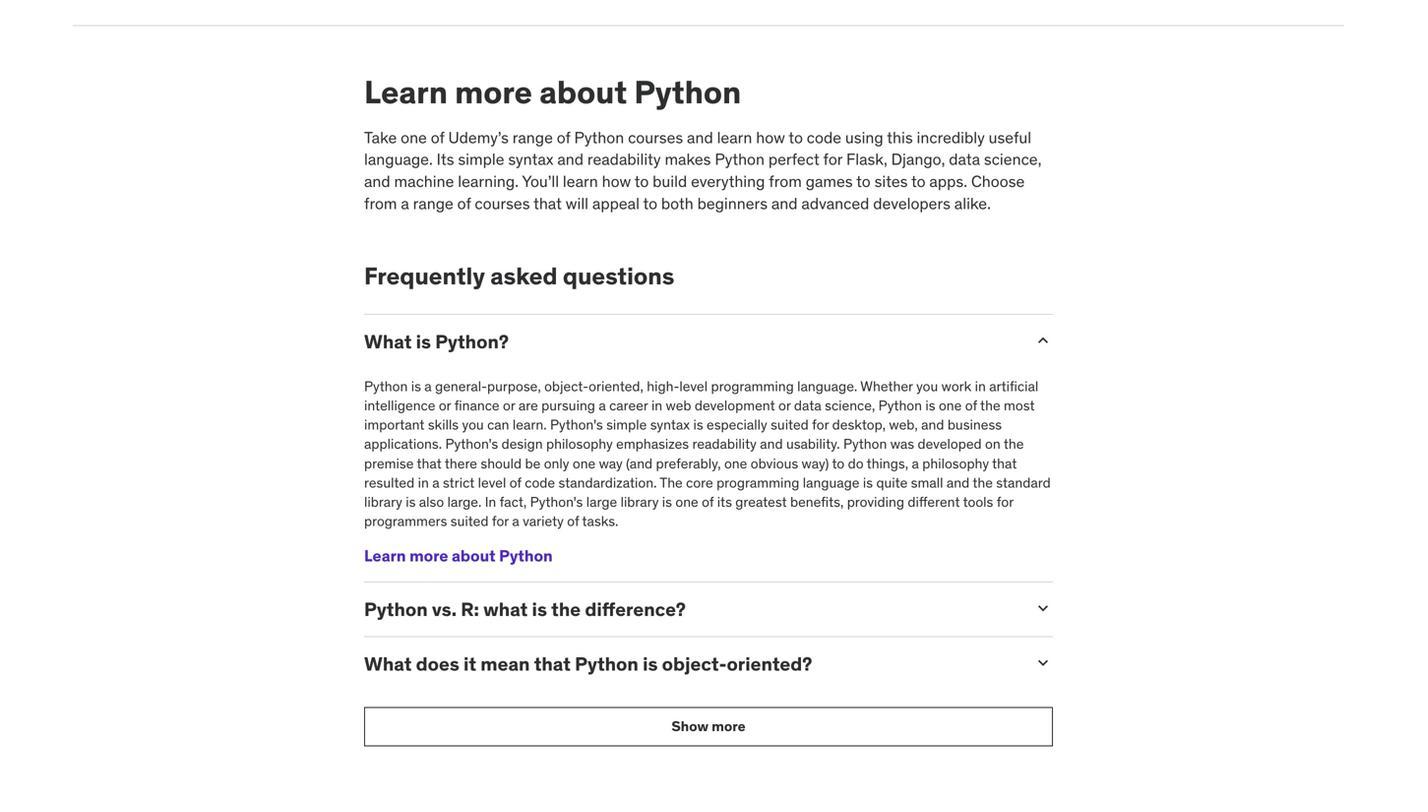 Task type: describe. For each thing, give the bounding box(es) containing it.
be
[[525, 454, 541, 472]]

most
[[1004, 397, 1035, 414]]

0 horizontal spatial how
[[602, 171, 631, 191]]

show more button
[[364, 707, 1053, 746]]

science, inside python is a general-purpose, object-oriented, high-level programming language. whether you work in artificial intelligence or finance or are pursuing a career in web development or data science, python is one of the most important skills you can learn. python's simple syntax is especially suited for desktop, web, and business applications. python's design philosophy emphasizes readability and usability. python was developed on the premise that there should be only one way (and preferably, one obvious way) to do things, a philosophy that resulted in a strict level of code standardization. the core programming language is quite small and the standard library is also large. in fact, python's large library is one of its greatest benefits, providing different tools for programmers suited for a variety of tasks.
[[825, 397, 875, 414]]

1 library from the left
[[364, 493, 402, 511]]

premise
[[364, 454, 414, 472]]

vs.
[[432, 597, 457, 621]]

is up programmers
[[406, 493, 416, 511]]

and up obvious
[[760, 435, 783, 453]]

show more
[[672, 718, 746, 735]]

can
[[487, 416, 509, 434]]

2 or from the left
[[503, 397, 515, 414]]

to up perfect
[[789, 127, 803, 147]]

oriented,
[[589, 377, 643, 395]]

0 vertical spatial courses
[[628, 127, 683, 147]]

useful
[[989, 127, 1032, 147]]

learning.
[[458, 171, 519, 191]]

a down "oriented,"
[[599, 397, 606, 414]]

benefits,
[[790, 493, 844, 511]]

one down core
[[675, 493, 698, 511]]

career
[[609, 397, 648, 414]]

2 learn more about python from the top
[[364, 546, 553, 566]]

core
[[686, 474, 713, 491]]

way)
[[802, 454, 829, 472]]

things,
[[867, 454, 908, 472]]

design
[[502, 435, 543, 453]]

1 vertical spatial level
[[478, 474, 506, 491]]

applications.
[[364, 435, 442, 453]]

1 horizontal spatial level
[[679, 377, 708, 395]]

for up usability.
[[812, 416, 829, 434]]

perfect
[[768, 149, 819, 169]]

purpose,
[[487, 377, 541, 395]]

3 or from the left
[[778, 397, 791, 414]]

for down standard
[[997, 493, 1014, 511]]

django,
[[891, 149, 945, 169]]

developed
[[918, 435, 982, 453]]

that right mean
[[534, 652, 571, 676]]

r:
[[461, 597, 479, 621]]

python down variety
[[499, 546, 553, 566]]

difference?
[[585, 597, 686, 621]]

questions
[[563, 261, 674, 291]]

strict
[[443, 474, 475, 491]]

asked
[[490, 261, 558, 291]]

usability.
[[786, 435, 840, 453]]

choose
[[971, 171, 1025, 191]]

and up makes
[[687, 127, 713, 147]]

for inside take one of udemy's range of python courses and learn how to code using this incredibly useful language. its simple syntax and readability makes python perfect for flask, django, data science, and machine learning. you'll learn how to build everything from games to sites to apps. choose from a range of courses that will appeal to both beginners and advanced developers alike.
[[823, 149, 843, 169]]

0 vertical spatial python's
[[550, 416, 603, 434]]

obvious
[[751, 454, 798, 472]]

in
[[485, 493, 496, 511]]

one down the work
[[939, 397, 962, 414]]

language. inside take one of udemy's range of python courses and learn how to code using this incredibly useful language. its simple syntax and readability makes python perfect for flask, django, data science, and machine learning. you'll learn how to build everything from games to sites to apps. choose from a range of courses that will appeal to both beginners and advanced developers alike.
[[364, 149, 433, 169]]

data inside take one of udemy's range of python courses and learn how to code using this incredibly useful language. its simple syntax and readability makes python perfect for flask, django, data science, and machine learning. you'll learn how to build everything from games to sites to apps. choose from a range of courses that will appeal to both beginners and advanced developers alike.
[[949, 149, 980, 169]]

web
[[666, 397, 691, 414]]

especially
[[707, 416, 767, 434]]

code inside take one of udemy's range of python courses and learn how to code using this incredibly useful language. its simple syntax and readability makes python perfect for flask, django, data science, and machine learning. you'll learn how to build everything from games to sites to apps. choose from a range of courses that will appeal to both beginners and advanced developers alike.
[[807, 127, 841, 147]]

is right 'what'
[[532, 597, 547, 621]]

what is python?
[[364, 330, 509, 353]]

1 vertical spatial more
[[409, 546, 448, 566]]

does
[[416, 652, 459, 676]]

greatest
[[735, 493, 787, 511]]

standard
[[996, 474, 1051, 491]]

intelligence
[[364, 397, 435, 414]]

preferably,
[[656, 454, 721, 472]]

take one of udemy's range of python courses and learn how to code using this incredibly useful language. its simple syntax and readability makes python perfect for flask, django, data science, and machine learning. you'll learn how to build everything from games to sites to apps. choose from a range of courses that will appeal to both beginners and advanced developers alike.
[[364, 127, 1042, 214]]

1 horizontal spatial about
[[539, 72, 627, 112]]

0 horizontal spatial philosophy
[[546, 435, 613, 453]]

machine
[[394, 171, 454, 191]]

what
[[483, 597, 528, 621]]

providing
[[847, 493, 904, 511]]

the right 'on'
[[1004, 435, 1024, 453]]

different
[[908, 493, 960, 511]]

development
[[695, 397, 775, 414]]

do
[[848, 454, 864, 472]]

python up intelligence
[[364, 377, 408, 395]]

programmers
[[364, 512, 447, 530]]

was
[[890, 435, 914, 453]]

a up small
[[912, 454, 919, 472]]

(and
[[626, 454, 653, 472]]

appeal
[[592, 193, 640, 214]]

1 learn more about python from the top
[[364, 72, 741, 112]]

1 horizontal spatial more
[[455, 72, 532, 112]]

a up also
[[432, 474, 439, 491]]

to inside python is a general-purpose, object-oriented, high-level programming language. whether you work in artificial intelligence or finance or are pursuing a career in web development or data science, python is one of the most important skills you can learn. python's simple syntax is especially suited for desktop, web, and business applications. python's design philosophy emphasizes readability and usability. python was developed on the premise that there should be only one way (and preferably, one obvious way) to do things, a philosophy that resulted in a strict level of code standardization. the core programming language is quite small and the standard library is also large. in fact, python's large library is one of its greatest benefits, providing different tools for programmers suited for a variety of tasks.
[[832, 454, 845, 472]]

is left python?
[[416, 330, 431, 353]]

mean
[[481, 652, 530, 676]]

python up the everything
[[715, 149, 765, 169]]

artificial
[[989, 377, 1038, 395]]

more inside button
[[712, 718, 746, 735]]

1 horizontal spatial how
[[756, 127, 785, 147]]

pursuing
[[541, 397, 595, 414]]

build
[[653, 171, 687, 191]]

games
[[806, 171, 853, 191]]

flask,
[[846, 149, 887, 169]]

python is a general-purpose, object-oriented, high-level programming language. whether you work in artificial intelligence or finance or are pursuing a career in web development or data science, python is one of the most important skills you can learn. python's simple syntax is especially suited for desktop, web, and business applications. python's design philosophy emphasizes readability and usability. python was developed on the premise that there should be only one way (and preferably, one obvious way) to do things, a philosophy that resulted in a strict level of code standardization. the core programming language is quite small and the standard library is also large. in fact, python's large library is one of its greatest benefits, providing different tools for programmers suited for a variety of tasks.
[[364, 377, 1051, 530]]

1 vertical spatial suited
[[451, 512, 489, 530]]

skills
[[428, 416, 459, 434]]

python?
[[435, 330, 509, 353]]

the up the business
[[980, 397, 1000, 414]]

is down the
[[662, 493, 672, 511]]

way
[[599, 454, 623, 472]]

to down flask,
[[856, 171, 871, 191]]

language. inside python is a general-purpose, object-oriented, high-level programming language. whether you work in artificial intelligence or finance or are pursuing a career in web development or data science, python is one of the most important skills you can learn. python's simple syntax is especially suited for desktop, web, and business applications. python's design philosophy emphasizes readability and usability. python was developed on the premise that there should be only one way (and preferably, one obvious way) to do things, a philosophy that resulted in a strict level of code standardization. the core programming language is quite small and the standard library is also large. in fact, python's large library is one of its greatest benefits, providing different tools for programmers suited for a variety of tasks.
[[797, 377, 857, 395]]

small image
[[1033, 331, 1053, 350]]

learn more about python link
[[364, 546, 553, 566]]

1 horizontal spatial you
[[916, 377, 938, 395]]

there
[[445, 454, 477, 472]]

2 vertical spatial in
[[418, 474, 429, 491]]

high-
[[647, 377, 679, 395]]

and down 'take'
[[364, 171, 390, 191]]

alike.
[[954, 193, 991, 214]]

of up the business
[[965, 397, 977, 414]]

small
[[911, 474, 943, 491]]

language
[[803, 474, 860, 491]]

and up 'you'll'
[[557, 149, 584, 169]]

resulted
[[364, 474, 415, 491]]

python down difference?
[[575, 652, 639, 676]]

a left general-
[[424, 377, 432, 395]]

show
[[672, 718, 709, 735]]

a down fact,
[[512, 512, 519, 530]]

business
[[948, 416, 1002, 434]]



Task type: locate. For each thing, give the bounding box(es) containing it.
about
[[539, 72, 627, 112], [452, 546, 496, 566]]

that down 'on'
[[992, 454, 1017, 472]]

1 vertical spatial small image
[[1033, 653, 1053, 673]]

more up the udemy's
[[455, 72, 532, 112]]

one left way
[[573, 454, 596, 472]]

0 horizontal spatial or
[[439, 397, 451, 414]]

1 vertical spatial readability
[[692, 435, 757, 453]]

science, inside take one of udemy's range of python courses and learn how to code using this incredibly useful language. its simple syntax and readability makes python perfect for flask, django, data science, and machine learning. you'll learn how to build everything from games to sites to apps. choose from a range of courses that will appeal to both beginners and advanced developers alike.
[[984, 149, 1042, 169]]

philosophy down developed
[[922, 454, 989, 472]]

is up the providing
[[863, 474, 873, 491]]

0 horizontal spatial language.
[[364, 149, 433, 169]]

0 horizontal spatial code
[[525, 474, 555, 491]]

1 vertical spatial programming
[[717, 474, 799, 491]]

1 small image from the top
[[1033, 598, 1053, 618]]

of up fact,
[[510, 474, 521, 491]]

emphasizes
[[616, 435, 689, 453]]

0 vertical spatial suited
[[771, 416, 809, 434]]

also
[[419, 493, 444, 511]]

more down programmers
[[409, 546, 448, 566]]

what up intelligence
[[364, 330, 412, 353]]

1 vertical spatial what
[[364, 652, 412, 676]]

readability down especially
[[692, 435, 757, 453]]

are
[[519, 397, 538, 414]]

1 horizontal spatial philosophy
[[922, 454, 989, 472]]

1 horizontal spatial or
[[503, 397, 515, 414]]

how up appeal
[[602, 171, 631, 191]]

1 vertical spatial simple
[[606, 416, 647, 434]]

its
[[717, 493, 732, 511]]

that left there
[[417, 454, 442, 472]]

beginners
[[697, 193, 768, 214]]

1 or from the left
[[439, 397, 451, 414]]

of up its
[[431, 127, 444, 147]]

that down 'you'll'
[[533, 193, 562, 214]]

its
[[437, 149, 454, 169]]

2 small image from the top
[[1033, 653, 1053, 673]]

quite
[[876, 474, 908, 491]]

0 vertical spatial learn
[[364, 72, 448, 112]]

1 vertical spatial about
[[452, 546, 496, 566]]

important
[[364, 416, 425, 434]]

will
[[566, 193, 589, 214]]

0 vertical spatial simple
[[458, 149, 504, 169]]

frequently
[[364, 261, 485, 291]]

python's
[[550, 416, 603, 434], [445, 435, 498, 453], [530, 493, 583, 511]]

oriented?
[[727, 652, 812, 676]]

1 vertical spatial code
[[525, 474, 555, 491]]

small image for what does it mean that python is object-oriented?
[[1033, 653, 1053, 673]]

large
[[586, 493, 617, 511]]

fact,
[[500, 493, 527, 511]]

in up also
[[418, 474, 429, 491]]

0 vertical spatial science,
[[984, 149, 1042, 169]]

courses up makes
[[628, 127, 683, 147]]

from down perfect
[[769, 171, 802, 191]]

0 vertical spatial syntax
[[508, 149, 554, 169]]

2 vertical spatial more
[[712, 718, 746, 735]]

of
[[431, 127, 444, 147], [557, 127, 570, 147], [457, 193, 471, 214], [965, 397, 977, 414], [510, 474, 521, 491], [702, 493, 714, 511], [567, 512, 579, 530]]

data down incredibly
[[949, 149, 980, 169]]

in down high- at the left top of page
[[651, 397, 662, 414]]

of left the its
[[702, 493, 714, 511]]

code up perfect
[[807, 127, 841, 147]]

that
[[533, 193, 562, 214], [417, 454, 442, 472], [992, 454, 1017, 472], [534, 652, 571, 676]]

0 vertical spatial you
[[916, 377, 938, 395]]

simple inside python is a general-purpose, object-oriented, high-level programming language. whether you work in artificial intelligence or finance or are pursuing a career in web development or data science, python is one of the most important skills you can learn. python's simple syntax is especially suited for desktop, web, and business applications. python's design philosophy emphasizes readability and usability. python was developed on the premise that there should be only one way (and preferably, one obvious way) to do things, a philosophy that resulted in a strict level of code standardization. the core programming language is quite small and the standard library is also large. in fact, python's large library is one of its greatest benefits, providing different tools for programmers suited for a variety of tasks.
[[606, 416, 647, 434]]

0 horizontal spatial you
[[462, 416, 484, 434]]

0 vertical spatial philosophy
[[546, 435, 613, 453]]

one
[[401, 127, 427, 147], [939, 397, 962, 414], [573, 454, 596, 472], [724, 454, 747, 472], [675, 493, 698, 511]]

data up usability.
[[794, 397, 821, 414]]

0 horizontal spatial from
[[364, 193, 397, 214]]

0 horizontal spatial simple
[[458, 149, 504, 169]]

is left especially
[[693, 416, 703, 434]]

1 horizontal spatial from
[[769, 171, 802, 191]]

apps.
[[929, 171, 967, 191]]

1 vertical spatial courses
[[475, 193, 530, 214]]

only
[[544, 454, 569, 472]]

readability up appeal
[[587, 149, 661, 169]]

to down the django,
[[911, 171, 926, 191]]

on
[[985, 435, 1001, 453]]

1 vertical spatial philosophy
[[922, 454, 989, 472]]

1 horizontal spatial readability
[[692, 435, 757, 453]]

2 what from the top
[[364, 652, 412, 676]]

range up 'you'll'
[[513, 127, 553, 147]]

python down desktop,
[[843, 435, 887, 453]]

web,
[[889, 416, 918, 434]]

science, up desktop,
[[825, 397, 875, 414]]

1 horizontal spatial courses
[[628, 127, 683, 147]]

udemy's
[[448, 127, 509, 147]]

0 horizontal spatial learn
[[563, 171, 598, 191]]

0 horizontal spatial courses
[[475, 193, 530, 214]]

learn down programmers
[[364, 546, 406, 566]]

simple inside take one of udemy's range of python courses and learn how to code using this incredibly useful language. its simple syntax and readability makes python perfect for flask, django, data science, and machine learning. you'll learn how to build everything from games to sites to apps. choose from a range of courses that will appeal to both beginners and advanced developers alike.
[[458, 149, 504, 169]]

1 vertical spatial object-
[[662, 652, 727, 676]]

1 horizontal spatial in
[[651, 397, 662, 414]]

python left the vs.
[[364, 597, 428, 621]]

or up skills
[[439, 397, 451, 414]]

2 horizontal spatial or
[[778, 397, 791, 414]]

is up intelligence
[[411, 377, 421, 395]]

1 horizontal spatial learn
[[717, 127, 752, 147]]

object- inside python is a general-purpose, object-oriented, high-level programming language. whether you work in artificial intelligence or finance or are pursuing a career in web development or data science, python is one of the most important skills you can learn. python's simple syntax is especially suited for desktop, web, and business applications. python's design philosophy emphasizes readability and usability. python was developed on the premise that there should be only one way (and preferably, one obvious way) to do things, a philosophy that resulted in a strict level of code standardization. the core programming language is quite small and the standard library is also large. in fact, python's large library is one of its greatest benefits, providing different tools for programmers suited for a variety of tasks.
[[544, 377, 589, 395]]

suited down the large.
[[451, 512, 489, 530]]

science, down useful
[[984, 149, 1042, 169]]

philosophy up only
[[546, 435, 613, 453]]

you left the work
[[916, 377, 938, 395]]

0 vertical spatial how
[[756, 127, 785, 147]]

one inside take one of udemy's range of python courses and learn how to code using this incredibly useful language. its simple syntax and readability makes python perfect for flask, django, data science, and machine learning. you'll learn how to build everything from games to sites to apps. choose from a range of courses that will appeal to both beginners and advanced developers alike.
[[401, 127, 427, 147]]

python up appeal
[[574, 127, 624, 147]]

what left "does"
[[364, 652, 412, 676]]

0 vertical spatial from
[[769, 171, 802, 191]]

data
[[949, 149, 980, 169], [794, 397, 821, 414]]

0 horizontal spatial suited
[[451, 512, 489, 530]]

1 vertical spatial data
[[794, 397, 821, 414]]

a inside take one of udemy's range of python courses and learn how to code using this incredibly useful language. its simple syntax and readability makes python perfect for flask, django, data science, and machine learning. you'll learn how to build everything from games to sites to apps. choose from a range of courses that will appeal to both beginners and advanced developers alike.
[[401, 193, 409, 214]]

python's up there
[[445, 435, 498, 453]]

from down machine
[[364, 193, 397, 214]]

1 horizontal spatial library
[[621, 493, 659, 511]]

0 horizontal spatial in
[[418, 474, 429, 491]]

0 horizontal spatial syntax
[[508, 149, 554, 169]]

that inside take one of udemy's range of python courses and learn how to code using this incredibly useful language. its simple syntax and readability makes python perfect for flask, django, data science, and machine learning. you'll learn how to build everything from games to sites to apps. choose from a range of courses that will appeal to both beginners and advanced developers alike.
[[533, 193, 562, 214]]

level up 'web' on the left of page
[[679, 377, 708, 395]]

learn up the everything
[[717, 127, 752, 147]]

1 what from the top
[[364, 330, 412, 353]]

0 horizontal spatial data
[[794, 397, 821, 414]]

courses
[[628, 127, 683, 147], [475, 193, 530, 214]]

0 vertical spatial readability
[[587, 149, 661, 169]]

python up web,
[[878, 397, 922, 414]]

how up perfect
[[756, 127, 785, 147]]

1 vertical spatial from
[[364, 193, 397, 214]]

python vs. r: what is the difference?
[[364, 597, 686, 621]]

code inside python is a general-purpose, object-oriented, high-level programming language. whether you work in artificial intelligence or finance or are pursuing a career in web development or data science, python is one of the most important skills you can learn. python's simple syntax is especially suited for desktop, web, and business applications. python's design philosophy emphasizes readability and usability. python was developed on the premise that there should be only one way (and preferably, one obvious way) to do things, a philosophy that resulted in a strict level of code standardization. the core programming language is quite small and the standard library is also large. in fact, python's large library is one of its greatest benefits, providing different tools for programmers suited for a variety of tasks.
[[525, 474, 555, 491]]

range down machine
[[413, 193, 453, 214]]

simple
[[458, 149, 504, 169], [606, 416, 647, 434]]

what for what does it mean that python is object-oriented?
[[364, 652, 412, 676]]

of left "tasks."
[[567, 512, 579, 530]]

and down perfect
[[771, 193, 798, 214]]

syntax inside take one of udemy's range of python courses and learn how to code using this incredibly useful language. its simple syntax and readability makes python perfect for flask, django, data science, and machine learning. you'll learn how to build everything from games to sites to apps. choose from a range of courses that will appeal to both beginners and advanced developers alike.
[[508, 149, 554, 169]]

programming
[[711, 377, 794, 395], [717, 474, 799, 491]]

0 vertical spatial learn
[[717, 127, 752, 147]]

to left both
[[643, 193, 657, 214]]

what for what is python?
[[364, 330, 412, 353]]

readability inside take one of udemy's range of python courses and learn how to code using this incredibly useful language. its simple syntax and readability makes python perfect for flask, django, data science, and machine learning. you'll learn how to build everything from games to sites to apps. choose from a range of courses that will appeal to both beginners and advanced developers alike.
[[587, 149, 661, 169]]

should
[[481, 454, 522, 472]]

and
[[687, 127, 713, 147], [557, 149, 584, 169], [364, 171, 390, 191], [771, 193, 798, 214], [921, 416, 944, 434], [760, 435, 783, 453], [947, 474, 970, 491]]

2 horizontal spatial more
[[712, 718, 746, 735]]

learn more about python up 'r:'
[[364, 546, 553, 566]]

1 vertical spatial in
[[651, 397, 662, 414]]

object- down the python vs. r: what is the difference? 'dropdown button'
[[662, 652, 727, 676]]

of up 'you'll'
[[557, 127, 570, 147]]

to left build
[[634, 171, 649, 191]]

finance
[[454, 397, 500, 414]]

the up tools
[[973, 474, 993, 491]]

0 horizontal spatial library
[[364, 493, 402, 511]]

is
[[416, 330, 431, 353], [411, 377, 421, 395], [925, 397, 936, 414], [693, 416, 703, 434], [863, 474, 873, 491], [406, 493, 416, 511], [662, 493, 672, 511], [532, 597, 547, 621], [643, 652, 658, 676]]

what
[[364, 330, 412, 353], [364, 652, 412, 676]]

the
[[660, 474, 683, 491]]

suited
[[771, 416, 809, 434], [451, 512, 489, 530]]

programming up greatest
[[717, 474, 799, 491]]

one right 'take'
[[401, 127, 427, 147]]

1 horizontal spatial simple
[[606, 416, 647, 434]]

tools
[[963, 493, 993, 511]]

1 vertical spatial you
[[462, 416, 484, 434]]

courses down the learning.
[[475, 193, 530, 214]]

2 library from the left
[[621, 493, 659, 511]]

0 vertical spatial about
[[539, 72, 627, 112]]

language. up desktop,
[[797, 377, 857, 395]]

everything
[[691, 171, 765, 191]]

readability inside python is a general-purpose, object-oriented, high-level programming language. whether you work in artificial intelligence or finance or are pursuing a career in web development or data science, python is one of the most important skills you can learn. python's simple syntax is especially suited for desktop, web, and business applications. python's design philosophy emphasizes readability and usability. python was developed on the premise that there should be only one way (and preferably, one obvious way) to do things, a philosophy that resulted in a strict level of code standardization. the core programming language is quite small and the standard library is also large. in fact, python's large library is one of its greatest benefits, providing different tools for programmers suited for a variety of tasks.
[[692, 435, 757, 453]]

small image for python vs. r: what is the difference?
[[1033, 598, 1053, 618]]

1 vertical spatial learn more about python
[[364, 546, 553, 566]]

1 horizontal spatial data
[[949, 149, 980, 169]]

1 vertical spatial python's
[[445, 435, 498, 453]]

more
[[455, 72, 532, 112], [409, 546, 448, 566], [712, 718, 746, 735]]

0 vertical spatial object-
[[544, 377, 589, 395]]

using
[[845, 127, 883, 147]]

1 vertical spatial learn
[[563, 171, 598, 191]]

work
[[941, 377, 972, 395]]

2 learn from the top
[[364, 546, 406, 566]]

0 horizontal spatial more
[[409, 546, 448, 566]]

0 horizontal spatial level
[[478, 474, 506, 491]]

1 horizontal spatial syntax
[[650, 416, 690, 434]]

desktop,
[[832, 416, 886, 434]]

you down finance
[[462, 416, 484, 434]]

2 horizontal spatial in
[[975, 377, 986, 395]]

learn more about python up the udemy's
[[364, 72, 741, 112]]

whether
[[860, 377, 913, 395]]

or left are
[[503, 397, 515, 414]]

science,
[[984, 149, 1042, 169], [825, 397, 875, 414]]

and up developed
[[921, 416, 944, 434]]

0 vertical spatial in
[[975, 377, 986, 395]]

1 horizontal spatial suited
[[771, 416, 809, 434]]

0 horizontal spatial range
[[413, 193, 453, 214]]

incredibly
[[917, 127, 985, 147]]

advanced
[[801, 193, 869, 214]]

0 horizontal spatial about
[[452, 546, 496, 566]]

0 vertical spatial more
[[455, 72, 532, 112]]

1 horizontal spatial code
[[807, 127, 841, 147]]

0 horizontal spatial science,
[[825, 397, 875, 414]]

to left do
[[832, 454, 845, 472]]

1 vertical spatial syntax
[[650, 416, 690, 434]]

1 learn from the top
[[364, 72, 448, 112]]

the up what does it mean that python is object-oriented?
[[551, 597, 581, 621]]

a
[[401, 193, 409, 214], [424, 377, 432, 395], [599, 397, 606, 414], [912, 454, 919, 472], [432, 474, 439, 491], [512, 512, 519, 530]]

learn
[[717, 127, 752, 147], [563, 171, 598, 191]]

1 horizontal spatial object-
[[662, 652, 727, 676]]

1 vertical spatial language.
[[797, 377, 857, 395]]

data inside python is a general-purpose, object-oriented, high-level programming language. whether you work in artificial intelligence or finance or are pursuing a career in web development or data science, python is one of the most important skills you can learn. python's simple syntax is especially suited for desktop, web, and business applications. python's design philosophy emphasizes readability and usability. python was developed on the premise that there should be only one way (and preferably, one obvious way) to do things, a philosophy that resulted in a strict level of code standardization. the core programming language is quite small and the standard library is also large. in fact, python's large library is one of its greatest benefits, providing different tools for programmers suited for a variety of tasks.
[[794, 397, 821, 414]]

1 vertical spatial learn
[[364, 546, 406, 566]]

level
[[679, 377, 708, 395], [478, 474, 506, 491]]

1 horizontal spatial range
[[513, 127, 553, 147]]

one down especially
[[724, 454, 747, 472]]

0 vertical spatial language.
[[364, 149, 433, 169]]

0 vertical spatial learn more about python
[[364, 72, 741, 112]]

for down in
[[492, 512, 509, 530]]

1 vertical spatial range
[[413, 193, 453, 214]]

is up developed
[[925, 397, 936, 414]]

python vs. r: what is the difference? button
[[364, 597, 1018, 621]]

simple down the career
[[606, 416, 647, 434]]

and up tools
[[947, 474, 970, 491]]

learn.
[[513, 416, 547, 434]]

1 horizontal spatial science,
[[984, 149, 1042, 169]]

what is python? button
[[364, 330, 1018, 353]]

2 vertical spatial python's
[[530, 493, 583, 511]]

0 vertical spatial small image
[[1033, 598, 1053, 618]]

frequently asked questions
[[364, 261, 674, 291]]

code down the 'be' on the bottom of the page
[[525, 474, 555, 491]]

developers
[[873, 193, 951, 214]]

0 vertical spatial data
[[949, 149, 980, 169]]

syntax up 'you'll'
[[508, 149, 554, 169]]

python's down pursuing
[[550, 416, 603, 434]]

1 horizontal spatial language.
[[797, 377, 857, 395]]

what does it mean that python is object-oriented? button
[[364, 652, 1018, 676]]

for up games
[[823, 149, 843, 169]]

or up usability.
[[778, 397, 791, 414]]

it
[[464, 652, 476, 676]]

language. down 'take'
[[364, 149, 433, 169]]

0 vertical spatial code
[[807, 127, 841, 147]]

makes
[[665, 149, 711, 169]]

object- up pursuing
[[544, 377, 589, 395]]

both
[[661, 193, 694, 214]]

tasks.
[[582, 512, 618, 530]]

for
[[823, 149, 843, 169], [812, 416, 829, 434], [997, 493, 1014, 511], [492, 512, 509, 530]]

0 vertical spatial range
[[513, 127, 553, 147]]

1 vertical spatial science,
[[825, 397, 875, 414]]

is down difference?
[[643, 652, 658, 676]]

large.
[[447, 493, 482, 511]]

small image
[[1033, 598, 1053, 618], [1033, 653, 1053, 673]]

programming up development
[[711, 377, 794, 395]]

0 vertical spatial level
[[679, 377, 708, 395]]

1 vertical spatial how
[[602, 171, 631, 191]]

learn more about python
[[364, 72, 741, 112], [364, 546, 553, 566]]

this
[[887, 127, 913, 147]]

syntax inside python is a general-purpose, object-oriented, high-level programming language. whether you work in artificial intelligence or finance or are pursuing a career in web development or data science, python is one of the most important skills you can learn. python's simple syntax is especially suited for desktop, web, and business applications. python's design philosophy emphasizes readability and usability. python was developed on the premise that there should be only one way (and preferably, one obvious way) to do things, a philosophy that resulted in a strict level of code standardization. the core programming language is quite small and the standard library is also large. in fact, python's large library is one of its greatest benefits, providing different tools for programmers suited for a variety of tasks.
[[650, 416, 690, 434]]

learn up will
[[563, 171, 598, 191]]

0 vertical spatial what
[[364, 330, 412, 353]]

python's up variety
[[530, 493, 583, 511]]

0 horizontal spatial object-
[[544, 377, 589, 395]]

sites
[[874, 171, 908, 191]]

python up makes
[[634, 72, 741, 112]]

0 vertical spatial programming
[[711, 377, 794, 395]]

of down the learning.
[[457, 193, 471, 214]]



Task type: vqa. For each thing, say whether or not it's contained in the screenshot.
Theory
no



